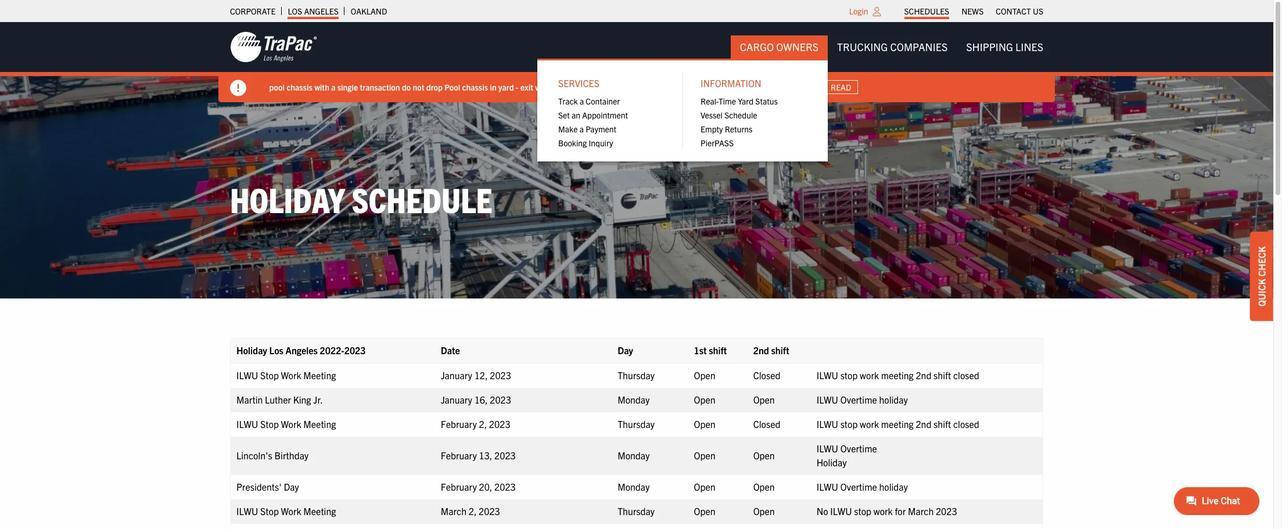 Task type: describe. For each thing, give the bounding box(es) containing it.
overtime for february 20, 2023
[[841, 481, 877, 493]]

1st shift
[[694, 345, 727, 356]]

real-time yard status link
[[692, 94, 817, 108]]

menu bar containing cargo owners
[[538, 35, 1053, 161]]

january for january 12, 2023
[[441, 370, 473, 381]]

0 horizontal spatial los
[[269, 345, 284, 356]]

holiday for holiday schedule
[[230, 178, 345, 220]]

monday for january 16, 2023
[[618, 394, 650, 406]]

pop20
[[725, 82, 750, 92]]

2nd shift
[[754, 345, 790, 356]]

february 20, 2023
[[441, 481, 516, 493]]

closed for january 12, 2023
[[754, 370, 781, 381]]

1 pool from the left
[[270, 82, 285, 92]]

los angeles link
[[288, 3, 339, 19]]

transaction
[[360, 82, 400, 92]]

ilwu overtime holiday for february 20, 2023
[[817, 481, 908, 493]]

in
[[490, 82, 497, 92]]

2, for february
[[479, 418, 487, 430]]

vessel schedule link
[[692, 108, 817, 122]]

set an appointment link
[[549, 108, 674, 122]]

quick check
[[1257, 246, 1268, 306]]

light image
[[873, 7, 881, 16]]

services
[[559, 78, 600, 89]]

3 chassis from the left
[[583, 82, 609, 92]]

holiday for holiday los angeles 2022-2023
[[237, 345, 267, 356]]

cargo owners link
[[731, 35, 828, 59]]

holiday schedule
[[230, 178, 493, 220]]

schedules
[[905, 6, 950, 16]]

0 vertical spatial angeles
[[304, 6, 339, 16]]

stop for january 12, 2023
[[260, 370, 279, 381]]

lines
[[1016, 40, 1044, 53]]

martin luther king jr.
[[237, 394, 323, 406]]

track a container set an appointment make a payment booking inquiry
[[559, 96, 628, 148]]

overtime for january 16, 2023
[[841, 394, 877, 406]]

menu for cargo owners
[[538, 59, 828, 161]]

2 pool from the left
[[566, 82, 581, 92]]

holiday for february 20, 2023
[[880, 481, 908, 493]]

thursday for march 2, 2023
[[618, 506, 655, 517]]

pool
[[445, 82, 461, 92]]

2 chassis from the left
[[463, 82, 489, 92]]

2023 for february 20, 2023
[[495, 481, 516, 493]]

under
[[611, 82, 632, 92]]

an
[[572, 110, 581, 120]]

work for february 2, 2023
[[860, 418, 879, 430]]

ilwu stop work meeting for february 2, 2023
[[237, 418, 336, 430]]

2 / from the left
[[784, 82, 786, 92]]

trucking companies
[[838, 40, 948, 53]]

1 march from the left
[[441, 506, 467, 517]]

jr.
[[313, 394, 323, 406]]

january 12, 2023
[[441, 370, 511, 381]]

returns
[[725, 124, 753, 134]]

date
[[441, 345, 462, 356]]

2 march from the left
[[908, 506, 934, 517]]

read
[[831, 82, 852, 92]]

contact
[[996, 6, 1032, 16]]

pierpass link
[[692, 136, 817, 150]]

trucking companies link
[[828, 35, 957, 59]]

inquiry
[[589, 138, 613, 148]]

shipping lines link
[[957, 35, 1053, 59]]

work for january 12, 2023
[[860, 370, 879, 381]]

closed for february 2, 2023
[[954, 418, 980, 430]]

for
[[895, 506, 906, 517]]

read link
[[825, 80, 859, 94]]

owners
[[777, 40, 819, 53]]

schedules link
[[905, 3, 950, 19]]

0 vertical spatial day
[[618, 345, 634, 356]]

no ilwu stop work for march 2023
[[817, 506, 958, 517]]

los angeles image
[[230, 31, 317, 63]]

number
[[689, 82, 717, 92]]

us
[[1033, 6, 1044, 16]]

closed for february 2, 2023
[[754, 418, 781, 430]]

information link
[[692, 72, 817, 94]]

1 with from the left
[[315, 82, 330, 92]]

check
[[1257, 246, 1268, 276]]

pop40
[[756, 82, 782, 92]]

13,
[[479, 450, 493, 461]]

track a container link
[[549, 94, 674, 108]]

information
[[701, 78, 762, 89]]

solid image
[[230, 80, 246, 96]]

information menu item
[[692, 72, 817, 150]]

relative
[[634, 82, 660, 92]]

2023 for january 16, 2023
[[490, 394, 511, 406]]

martin
[[237, 394, 263, 406]]

menu bar containing schedules
[[899, 3, 1050, 19]]

empty
[[701, 124, 723, 134]]

january for january 16, 2023
[[441, 394, 473, 406]]

exit
[[521, 82, 534, 92]]

los angeles
[[288, 6, 339, 16]]

yard
[[738, 96, 754, 107]]

time
[[719, 96, 736, 107]]

quick check link
[[1251, 232, 1274, 321]]

set
[[559, 110, 570, 120]]

ilwu stop work meeting 2nd shift closed for february 2, 2023
[[817, 418, 980, 430]]

news link
[[962, 3, 984, 19]]

1 vertical spatial angeles
[[286, 345, 318, 356]]

stop for february 2, 2023
[[260, 418, 279, 430]]

monday for february 20, 2023
[[618, 481, 650, 493]]

2 vertical spatial a
[[580, 124, 584, 134]]

schedule inside real-time yard status vessel schedule empty returns pierpass
[[725, 110, 758, 120]]

trucking
[[838, 40, 888, 53]]

login
[[850, 6, 869, 16]]

booking inquiry link
[[549, 136, 674, 150]]

stop for february 2, 2023
[[841, 418, 858, 430]]

1 - from the left
[[516, 82, 519, 92]]

pierpass
[[701, 138, 734, 148]]

birthday
[[275, 450, 309, 461]]

february 13, 2023
[[441, 450, 516, 461]]

oakland link
[[351, 3, 387, 19]]

corporate link
[[230, 3, 276, 19]]

corporate
[[230, 6, 276, 16]]

1 vertical spatial day
[[284, 481, 299, 493]]

holiday for january 16, 2023
[[880, 394, 908, 406]]

presidents'
[[237, 481, 282, 493]]

thursday for february 2, 2023
[[618, 418, 655, 430]]

real-
[[701, 96, 719, 107]]

meeting for february
[[304, 418, 336, 430]]



Task type: vqa. For each thing, say whether or not it's contained in the screenshot.


Task type: locate. For each thing, give the bounding box(es) containing it.
los up los angeles image
[[288, 6, 302, 16]]

1 thursday from the top
[[618, 370, 655, 381]]

1 horizontal spatial /
[[784, 82, 786, 92]]

1 horizontal spatial -
[[719, 82, 721, 92]]

1 vertical spatial january
[[441, 394, 473, 406]]

0 vertical spatial february
[[441, 418, 477, 430]]

stop down presidents' day
[[260, 506, 279, 517]]

menu for services
[[549, 94, 674, 150]]

january left "12,"
[[441, 370, 473, 381]]

0 vertical spatial ilwu stop work meeting
[[237, 370, 336, 381]]

ilwu
[[237, 370, 258, 381], [817, 370, 839, 381], [817, 394, 839, 406], [237, 418, 258, 430], [817, 418, 839, 430], [817, 443, 839, 454], [817, 481, 839, 493], [237, 506, 258, 517], [831, 506, 852, 517]]

2 february from the top
[[441, 450, 477, 461]]

1 vertical spatial monday
[[618, 450, 650, 461]]

1 vertical spatial a
[[580, 96, 584, 107]]

1 horizontal spatial march
[[908, 506, 934, 517]]

1 ilwu stop work meeting from the top
[[237, 370, 336, 381]]

shipping
[[967, 40, 1014, 53]]

ilwu stop work meeting down martin luther king jr.
[[237, 418, 336, 430]]

pop45
[[788, 82, 813, 92]]

3 work from the top
[[281, 506, 301, 517]]

menu for information
[[692, 94, 817, 150]]

overtime inside ilwu overtime holiday
[[841, 443, 877, 454]]

2023 for march 2, 2023
[[479, 506, 500, 517]]

february for february 2, 2023
[[441, 418, 477, 430]]

2 ilwu stop work meeting 2nd shift closed from the top
[[817, 418, 980, 430]]

1 ilwu overtime holiday from the top
[[817, 394, 908, 406]]

meeting for january
[[304, 370, 336, 381]]

make a payment link
[[549, 122, 674, 136]]

1 horizontal spatial chassis
[[463, 82, 489, 92]]

stop up luther
[[260, 370, 279, 381]]

drop
[[427, 82, 443, 92]]

with
[[315, 82, 330, 92], [536, 82, 551, 92]]

0 horizontal spatial /
[[752, 82, 755, 92]]

presidents' day
[[237, 481, 299, 493]]

not
[[413, 82, 425, 92]]

overtime
[[841, 394, 877, 406], [841, 443, 877, 454], [841, 481, 877, 493]]

king
[[293, 394, 311, 406]]

angeles
[[304, 6, 339, 16], [286, 345, 318, 356]]

monday for february 13, 2023
[[618, 450, 650, 461]]

1 vertical spatial ilwu stop work meeting
[[237, 418, 336, 430]]

banner containing cargo owners
[[0, 22, 1283, 161]]

work up king
[[281, 370, 301, 381]]

menu containing services
[[538, 59, 828, 161]]

thursday
[[618, 370, 655, 381], [618, 418, 655, 430], [618, 506, 655, 517]]

3 february from the top
[[441, 481, 477, 493]]

closed
[[954, 370, 980, 381], [954, 418, 980, 430]]

meeting for february 2, 2023
[[882, 418, 914, 430]]

luther
[[265, 394, 291, 406]]

los
[[288, 6, 302, 16], [269, 345, 284, 356]]

0 vertical spatial ilwu stop work meeting 2nd shift closed
[[817, 370, 980, 381]]

1 ilwu stop work meeting 2nd shift closed from the top
[[817, 370, 980, 381]]

a right make
[[580, 124, 584, 134]]

real-time yard status vessel schedule empty returns pierpass
[[701, 96, 778, 148]]

meeting for march
[[304, 506, 336, 517]]

banner
[[0, 22, 1283, 161]]

2 ilwu stop work meeting from the top
[[237, 418, 336, 430]]

ilwu stop work meeting 2nd shift closed
[[817, 370, 980, 381], [817, 418, 980, 430]]

news
[[962, 6, 984, 16]]

2 holiday from the top
[[880, 481, 908, 493]]

pool right the
[[566, 82, 581, 92]]

0 vertical spatial monday
[[618, 394, 650, 406]]

0 vertical spatial schedule
[[725, 110, 758, 120]]

1 / from the left
[[752, 82, 755, 92]]

1 closed from the top
[[754, 370, 781, 381]]

day
[[618, 345, 634, 356], [284, 481, 299, 493]]

20,
[[479, 481, 493, 493]]

holiday los angeles 2022-2023
[[237, 345, 366, 356]]

1 vertical spatial stop
[[841, 418, 858, 430]]

menu bar
[[899, 3, 1050, 19], [538, 35, 1053, 161]]

3 monday from the top
[[618, 481, 650, 493]]

2 thursday from the top
[[618, 418, 655, 430]]

login link
[[850, 6, 869, 16]]

1 monday from the top
[[618, 394, 650, 406]]

ilwu stop work meeting down presidents' day
[[237, 506, 336, 517]]

1 vertical spatial thursday
[[618, 418, 655, 430]]

1 horizontal spatial day
[[618, 345, 634, 356]]

ilwu stop work meeting
[[237, 370, 336, 381], [237, 418, 336, 430], [237, 506, 336, 517]]

los up luther
[[269, 345, 284, 356]]

1 vertical spatial meeting
[[882, 418, 914, 430]]

3 meeting from the top
[[304, 506, 336, 517]]

march down february 20, 2023
[[441, 506, 467, 517]]

1 vertical spatial overtime
[[841, 443, 877, 454]]

16,
[[475, 394, 488, 406]]

1st
[[694, 345, 707, 356]]

2nd for february 2, 2023
[[916, 418, 932, 430]]

with left the
[[536, 82, 551, 92]]

3 stop from the top
[[260, 506, 279, 517]]

1 vertical spatial work
[[281, 418, 301, 430]]

meeting for january 12, 2023
[[882, 370, 914, 381]]

do
[[402, 82, 411, 92]]

2 meeting from the top
[[882, 418, 914, 430]]

- left exit
[[516, 82, 519, 92]]

ilwu stop work meeting up martin luther king jr.
[[237, 370, 336, 381]]

0 vertical spatial thursday
[[618, 370, 655, 381]]

2 stop from the top
[[260, 418, 279, 430]]

2 vertical spatial holiday
[[817, 457, 847, 468]]

february down january 16, 2023
[[441, 418, 477, 430]]

no
[[817, 506, 829, 517]]

2 horizontal spatial chassis
[[583, 82, 609, 92]]

angeles left the oakland link
[[304, 6, 339, 16]]

meeting
[[882, 370, 914, 381], [882, 418, 914, 430]]

1 vertical spatial ilwu overtime holiday
[[817, 481, 908, 493]]

shipping lines
[[967, 40, 1044, 53]]

2 with from the left
[[536, 82, 551, 92]]

a right track
[[580, 96, 584, 107]]

chassis
[[287, 82, 313, 92], [463, 82, 489, 92], [583, 82, 609, 92]]

work down king
[[281, 418, 301, 430]]

1 vertical spatial ilwu stop work meeting 2nd shift closed
[[817, 418, 980, 430]]

0 vertical spatial holiday
[[230, 178, 345, 220]]

thursday for january 12, 2023
[[618, 370, 655, 381]]

chassis down los angeles image
[[287, 82, 313, 92]]

2 vertical spatial ilwu stop work meeting
[[237, 506, 336, 517]]

ilwu overtime holiday up ilwu overtime holiday
[[817, 394, 908, 406]]

2 overtime from the top
[[841, 443, 877, 454]]

menu containing track a container
[[549, 94, 674, 150]]

1 chassis from the left
[[287, 82, 313, 92]]

1 horizontal spatial pool
[[566, 82, 581, 92]]

1 horizontal spatial 2,
[[479, 418, 487, 430]]

1 vertical spatial 2,
[[469, 506, 477, 517]]

3 thursday from the top
[[618, 506, 655, 517]]

1 horizontal spatial schedule
[[725, 110, 758, 120]]

1 horizontal spatial with
[[536, 82, 551, 92]]

2023 for february 13, 2023
[[495, 450, 516, 461]]

12,
[[475, 370, 488, 381]]

0 vertical spatial overtime
[[841, 394, 877, 406]]

1 meeting from the top
[[882, 370, 914, 381]]

2 vertical spatial 2nd
[[916, 418, 932, 430]]

february for february 20, 2023
[[441, 481, 477, 493]]

0 vertical spatial holiday
[[880, 394, 908, 406]]

track
[[559, 96, 578, 107]]

release
[[662, 82, 687, 92]]

pool
[[270, 82, 285, 92], [566, 82, 581, 92]]

1 stop from the top
[[260, 370, 279, 381]]

2 vertical spatial meeting
[[304, 506, 336, 517]]

1 overtime from the top
[[841, 394, 877, 406]]

1 january from the top
[[441, 370, 473, 381]]

0 vertical spatial work
[[281, 370, 301, 381]]

0 vertical spatial 2,
[[479, 418, 487, 430]]

cargo owners
[[740, 40, 819, 53]]

ilwu overtime holiday up no ilwu stop work for march 2023
[[817, 481, 908, 493]]

stop down luther
[[260, 418, 279, 430]]

shift
[[709, 345, 727, 356], [772, 345, 790, 356], [934, 370, 952, 381], [934, 418, 952, 430]]

menu containing real-time yard status
[[692, 94, 817, 150]]

1 vertical spatial work
[[860, 418, 879, 430]]

payment
[[586, 124, 617, 134]]

stop for march 2, 2023
[[260, 506, 279, 517]]

services link
[[549, 72, 674, 94]]

march 2, 2023
[[441, 506, 500, 517]]

1 meeting from the top
[[304, 370, 336, 381]]

1 vertical spatial closed
[[754, 418, 781, 430]]

2, for march
[[469, 506, 477, 517]]

a
[[332, 82, 336, 92], [580, 96, 584, 107], [580, 124, 584, 134]]

1 vertical spatial menu bar
[[538, 35, 1053, 161]]

work for march 2, 2023
[[281, 506, 301, 517]]

2 monday from the top
[[618, 450, 650, 461]]

/ up real-time yard status "link"
[[752, 82, 755, 92]]

january left 16,
[[441, 394, 473, 406]]

pool chassis with a single transaction  do not drop pool chassis in yard -  exit with the pool chassis under relative release number -  pop20 / pop40 / pop45
[[270, 82, 813, 92]]

/
[[752, 82, 755, 92], [784, 82, 786, 92]]

2023
[[344, 345, 366, 356], [490, 370, 511, 381], [490, 394, 511, 406], [489, 418, 511, 430], [495, 450, 516, 461], [495, 481, 516, 493], [479, 506, 500, 517], [936, 506, 958, 517]]

single
[[338, 82, 358, 92]]

0 vertical spatial meeting
[[882, 370, 914, 381]]

february left 20,
[[441, 481, 477, 493]]

2022-
[[320, 345, 345, 356]]

services menu item
[[549, 72, 674, 150]]

0 horizontal spatial schedule
[[352, 178, 493, 220]]

2nd for january 12, 2023
[[916, 370, 932, 381]]

ilwu stop work meeting 2nd shift closed for january 12, 2023
[[817, 370, 980, 381]]

2, down february 20, 2023
[[469, 506, 477, 517]]

work down presidents' day
[[281, 506, 301, 517]]

1 vertical spatial meeting
[[304, 418, 336, 430]]

1 closed from the top
[[954, 370, 980, 381]]

work for january 12, 2023
[[281, 370, 301, 381]]

2 meeting from the top
[[304, 418, 336, 430]]

vessel
[[701, 110, 723, 120]]

2 vertical spatial stop
[[855, 506, 872, 517]]

holiday
[[880, 394, 908, 406], [880, 481, 908, 493]]

-
[[516, 82, 519, 92], [719, 82, 721, 92]]

with left single
[[315, 82, 330, 92]]

quick
[[1257, 279, 1268, 306]]

0 vertical spatial stop
[[260, 370, 279, 381]]

cargo
[[740, 40, 774, 53]]

1 vertical spatial closed
[[954, 418, 980, 430]]

ilwu stop work meeting for january 12, 2023
[[237, 370, 336, 381]]

ilwu overtime holiday for january 16, 2023
[[817, 394, 908, 406]]

contact us link
[[996, 3, 1044, 19]]

0 horizontal spatial day
[[284, 481, 299, 493]]

contact us
[[996, 6, 1044, 16]]

status
[[756, 96, 778, 107]]

ilwu stop work meeting for march 2, 2023
[[237, 506, 336, 517]]

2, down 16,
[[479, 418, 487, 430]]

2 closed from the top
[[754, 418, 781, 430]]

march right for
[[908, 506, 934, 517]]

0 horizontal spatial march
[[441, 506, 467, 517]]

2 vertical spatial thursday
[[618, 506, 655, 517]]

1 work from the top
[[281, 370, 301, 381]]

chassis up container
[[583, 82, 609, 92]]

0 vertical spatial work
[[860, 370, 879, 381]]

/ left pop45
[[784, 82, 786, 92]]

0 vertical spatial stop
[[841, 370, 858, 381]]

february 2, 2023
[[441, 418, 511, 430]]

2 january from the top
[[441, 394, 473, 406]]

2 vertical spatial stop
[[260, 506, 279, 517]]

work for february 2, 2023
[[281, 418, 301, 430]]

a left single
[[332, 82, 336, 92]]

2 work from the top
[[281, 418, 301, 430]]

menu
[[538, 59, 828, 161], [549, 94, 674, 150], [692, 94, 817, 150]]

1 vertical spatial holiday
[[880, 481, 908, 493]]

0 vertical spatial closed
[[754, 370, 781, 381]]

- up time
[[719, 82, 721, 92]]

0 horizontal spatial pool
[[270, 82, 285, 92]]

ilwu inside ilwu overtime holiday
[[817, 443, 839, 454]]

stop
[[260, 370, 279, 381], [260, 418, 279, 430], [260, 506, 279, 517]]

1 vertical spatial stop
[[260, 418, 279, 430]]

0 horizontal spatial 2,
[[469, 506, 477, 517]]

0 vertical spatial menu bar
[[899, 3, 1050, 19]]

holiday inside ilwu overtime holiday
[[817, 457, 847, 468]]

yard
[[499, 82, 514, 92]]

0 vertical spatial a
[[332, 82, 336, 92]]

0 vertical spatial 2nd
[[754, 345, 769, 356]]

2 vertical spatial overtime
[[841, 481, 877, 493]]

1 february from the top
[[441, 418, 477, 430]]

february for february 13, 2023
[[441, 450, 477, 461]]

companies
[[891, 40, 948, 53]]

january
[[441, 370, 473, 381], [441, 394, 473, 406]]

oakland
[[351, 6, 387, 16]]

container
[[586, 96, 620, 107]]

angeles left 2022-
[[286, 345, 318, 356]]

2 ilwu overtime holiday from the top
[[817, 481, 908, 493]]

2 vertical spatial monday
[[618, 481, 650, 493]]

2 closed from the top
[[954, 418, 980, 430]]

make
[[559, 124, 578, 134]]

0 vertical spatial january
[[441, 370, 473, 381]]

2023 for february 2, 2023
[[489, 418, 511, 430]]

0 horizontal spatial chassis
[[287, 82, 313, 92]]

2 vertical spatial work
[[874, 506, 893, 517]]

closed for january 12, 2023
[[954, 370, 980, 381]]

ilwu overtime holiday
[[817, 394, 908, 406], [817, 481, 908, 493]]

3 ilwu stop work meeting from the top
[[237, 506, 336, 517]]

february left 13, at the left
[[441, 450, 477, 461]]

pool right solid icon
[[270, 82, 285, 92]]

0 vertical spatial meeting
[[304, 370, 336, 381]]

0 vertical spatial closed
[[954, 370, 980, 381]]

0 vertical spatial los
[[288, 6, 302, 16]]

january 16, 2023
[[441, 394, 511, 406]]

1 vertical spatial los
[[269, 345, 284, 356]]

1 vertical spatial february
[[441, 450, 477, 461]]

0 horizontal spatial with
[[315, 82, 330, 92]]

2,
[[479, 418, 487, 430], [469, 506, 477, 517]]

appointment
[[583, 110, 628, 120]]

cargo owners menu item
[[538, 35, 828, 161]]

0 horizontal spatial -
[[516, 82, 519, 92]]

empty returns link
[[692, 122, 817, 136]]

ilwu overtime holiday
[[817, 443, 877, 468]]

2023 for january 12, 2023
[[490, 370, 511, 381]]

1 vertical spatial 2nd
[[916, 370, 932, 381]]

stop for january 12, 2023
[[841, 370, 858, 381]]

1 vertical spatial holiday
[[237, 345, 267, 356]]

3 overtime from the top
[[841, 481, 877, 493]]

2 vertical spatial february
[[441, 481, 477, 493]]

2 vertical spatial work
[[281, 506, 301, 517]]

march
[[441, 506, 467, 517], [908, 506, 934, 517]]

1 horizontal spatial los
[[288, 6, 302, 16]]

chassis left in
[[463, 82, 489, 92]]

2 - from the left
[[719, 82, 721, 92]]

0 vertical spatial ilwu overtime holiday
[[817, 394, 908, 406]]

1 vertical spatial schedule
[[352, 178, 493, 220]]

1 holiday from the top
[[880, 394, 908, 406]]

lincoln's
[[237, 450, 272, 461]]

closed
[[754, 370, 781, 381], [754, 418, 781, 430]]



